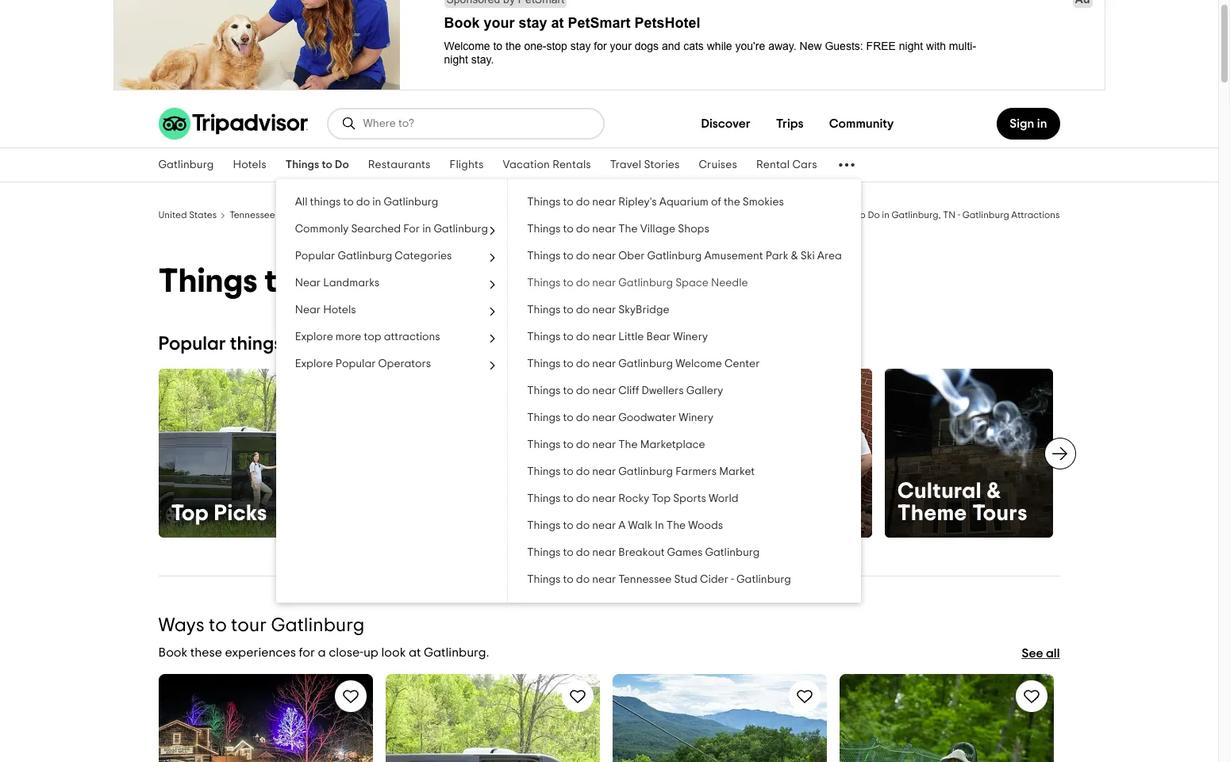 Task type: vqa. For each thing, say whether or not it's contained in the screenshot.
rightmost hotels
yes



Task type: locate. For each thing, give the bounding box(es) containing it.
1 horizontal spatial save to a trip image
[[1022, 687, 1041, 706]]

(tn)
[[277, 210, 295, 220]]

2 near from the top
[[592, 224, 616, 235]]

near for village
[[592, 224, 616, 235]]

things for aquarium
[[527, 197, 561, 208]]

gatlinburg down categories
[[384, 265, 546, 298]]

previous image
[[149, 445, 168, 464]]

community
[[829, 117, 894, 130]]

tours
[[716, 503, 771, 525], [973, 503, 1028, 525]]

do down the flights
[[482, 210, 494, 220]]

near down 'things to do near little bear winery'
[[592, 359, 616, 370]]

rentals
[[553, 160, 591, 171]]

world
[[709, 494, 739, 505]]

1 vertical spatial things
[[230, 335, 283, 354]]

1 near from the top
[[592, 197, 616, 208]]

parks
[[609, 503, 666, 525]]

near up near hotels
[[295, 278, 321, 289]]

9 near from the top
[[592, 413, 616, 424]]

cars
[[793, 160, 817, 171]]

smokies
[[743, 197, 784, 208]]

0 horizontal spatial -
[[731, 575, 734, 586]]

trips
[[776, 117, 804, 130]]

2 tours from the left
[[973, 503, 1028, 525]]

the right the in
[[667, 521, 686, 532]]

1 vertical spatial tennessee
[[619, 575, 672, 586]]

things for farmers
[[527, 467, 561, 478]]

gatlinburg up 'for'
[[384, 197, 438, 208]]

6 near from the top
[[592, 332, 616, 343]]

center
[[725, 359, 760, 370]]

flights link
[[440, 148, 493, 182]]

sign
[[1010, 117, 1035, 130]]

near left the cliff
[[592, 386, 616, 397]]

near up 'things to do near little bear winery'
[[592, 305, 616, 316]]

the up ober
[[619, 224, 638, 235]]

do up near hotels
[[303, 265, 344, 298]]

things to do near gatlinburg farmers market
[[527, 467, 755, 478]]

13 near from the top
[[592, 521, 616, 532]]

near down things to do near the marketplace
[[592, 467, 616, 478]]

to for things to do near rocky top sports world link
[[563, 494, 574, 505]]

1 save to a trip image from the left
[[341, 687, 360, 706]]

things to do near ober gatlinburg amusement park & ski area link
[[508, 243, 861, 270]]

1 horizontal spatial &
[[987, 481, 1002, 503]]

things for popular
[[230, 335, 283, 354]]

things to do
[[286, 160, 349, 171]]

0 vertical spatial popular
[[295, 251, 335, 262]]

save to a trip image
[[341, 687, 360, 706], [568, 687, 587, 706]]

to for the things to do near a walk in the woods link
[[563, 521, 574, 532]]

0 vertical spatial &
[[791, 251, 798, 262]]

things inside 'link'
[[527, 197, 561, 208]]

0 horizontal spatial tennessee
[[230, 210, 275, 220]]

things for space
[[527, 278, 561, 289]]

hotels
[[233, 160, 266, 171], [323, 305, 356, 316]]

things to do link
[[276, 148, 359, 182]]

1 horizontal spatial theme
[[898, 503, 968, 525]]

vacation rentals
[[503, 160, 591, 171]]

to for things to do near ober gatlinburg amusement park & ski area link
[[563, 251, 574, 262]]

things for village
[[527, 224, 561, 235]]

1 explore from the top
[[295, 332, 333, 343]]

sign in link
[[997, 108, 1060, 140]]

0 vertical spatial the
[[619, 224, 638, 235]]

top left picks
[[171, 503, 209, 525]]

7 near from the top
[[592, 359, 616, 370]]

0 vertical spatial hotels
[[233, 160, 266, 171]]

near up things to do near the marketplace
[[592, 413, 616, 424]]

near for top
[[592, 494, 616, 505]]

vacation
[[503, 160, 550, 171]]

do for things to do near little bear winery
[[576, 332, 590, 343]]

tours inside the walking tours
[[716, 503, 771, 525]]

the inside the things to do near a walk in the woods link
[[667, 521, 686, 532]]

in
[[655, 521, 664, 532]]

near for stud
[[592, 575, 616, 586]]

near for aquarium
[[592, 197, 616, 208]]

12 near from the top
[[592, 494, 616, 505]]

in
[[1037, 117, 1047, 130], [372, 197, 381, 208], [496, 210, 504, 220], [882, 210, 890, 220], [422, 224, 431, 235], [351, 265, 377, 298]]

popular gatlinburg categories button
[[276, 243, 507, 270]]

woods
[[688, 521, 723, 532]]

2 near from the top
[[295, 305, 321, 316]]

2 explore from the top
[[295, 359, 333, 370]]

theme parks link
[[522, 369, 691, 538]]

0 vertical spatial explore
[[295, 332, 333, 343]]

1 vertical spatial explore
[[295, 359, 333, 370]]

11 near from the top
[[592, 467, 616, 478]]

to for things to do near the marketplace link
[[563, 440, 574, 451]]

5 near from the top
[[592, 305, 616, 316]]

things to do near goodwater winery link
[[508, 405, 861, 432]]

tennessee down things to do near breakout games gatlinburg
[[619, 575, 672, 586]]

0 horizontal spatial &
[[791, 251, 798, 262]]

united states link
[[158, 208, 217, 221]]

1 horizontal spatial tours
[[973, 503, 1028, 525]]

near for games
[[592, 548, 616, 559]]

ski
[[801, 251, 815, 262]]

near left rocky
[[592, 494, 616, 505]]

things to do near ripley's aquarium of the smokies
[[527, 197, 784, 208]]

do for things to do near a walk in the woods
[[576, 521, 590, 532]]

gatlinburg down vacation
[[506, 210, 553, 220]]

near inside 'link'
[[592, 305, 616, 316]]

do inside 'link'
[[576, 305, 590, 316]]

0 horizontal spatial save to a trip image
[[341, 687, 360, 706]]

the down things to do near goodwater winery
[[619, 440, 638, 451]]

3 near from the top
[[592, 251, 616, 262]]

the for village
[[619, 224, 638, 235]]

walk
[[628, 521, 653, 532]]

walking tours link
[[703, 369, 872, 538]]

near up 'things to do near skybridge'
[[592, 278, 616, 289]]

near for near hotels
[[295, 305, 321, 316]]

explore inside explore popular operators button
[[295, 359, 333, 370]]

do for things to do near gatlinburg welcome center
[[576, 359, 590, 370]]

cruises
[[699, 160, 737, 171]]

ripley's
[[619, 197, 657, 208]]

10 near from the top
[[592, 440, 616, 451]]

winery
[[673, 332, 708, 343], [679, 413, 714, 424]]

winery down 'gallery'
[[679, 413, 714, 424]]

hotels down near landmarks
[[323, 305, 356, 316]]

1 vertical spatial the
[[619, 440, 638, 451]]

commonly
[[295, 224, 349, 235]]

to inside 'link'
[[563, 305, 574, 316]]

ways
[[158, 617, 205, 636]]

1 tours from the left
[[716, 503, 771, 525]]

things to do near skybridge link
[[508, 297, 861, 324]]

to inside 'link'
[[563, 197, 574, 208]]

popular for popular gatlinburg categories
[[295, 251, 335, 262]]

0 vertical spatial near
[[295, 278, 321, 289]]

park
[[766, 251, 789, 262]]

1 horizontal spatial tennessee
[[619, 575, 672, 586]]

to for things to do near ripley's aquarium of the smokies 'link'
[[563, 197, 574, 208]]

things to do near the village shops
[[527, 224, 710, 235]]

do down the search icon
[[335, 160, 349, 171]]

1 horizontal spatial save to a trip image
[[568, 687, 587, 706]]

near up things to do near the village shops
[[592, 197, 616, 208]]

things to do in gatlinburg down flights link
[[440, 210, 553, 220]]

in right 'for'
[[422, 224, 431, 235]]

things to do near gatlinburg space needle link
[[508, 270, 861, 297]]

2 theme from the left
[[898, 503, 968, 525]]

to for things to do near goodwater winery link
[[563, 413, 574, 424]]

things for gatlinburg
[[527, 251, 561, 262]]

1 vertical spatial &
[[987, 481, 1002, 503]]

1 vertical spatial popular
[[158, 335, 226, 354]]

1 vertical spatial -
[[731, 575, 734, 586]]

near inside 'link'
[[592, 197, 616, 208]]

near
[[592, 197, 616, 208], [592, 224, 616, 235], [592, 251, 616, 262], [592, 278, 616, 289], [592, 305, 616, 316], [592, 332, 616, 343], [592, 359, 616, 370], [592, 386, 616, 397], [592, 413, 616, 424], [592, 440, 616, 451], [592, 467, 616, 478], [592, 494, 616, 505], [592, 521, 616, 532], [592, 548, 616, 559], [592, 575, 616, 586]]

do for things to do near goodwater winery
[[576, 413, 590, 424]]

Search search field
[[363, 117, 590, 131]]

things to do in gatlinburg down the popular gatlinburg categories
[[158, 265, 546, 298]]

things for dwellers
[[527, 386, 561, 397]]

explore more top attractions button
[[276, 324, 507, 351]]

ways to tour gatlinburg link
[[158, 617, 365, 636]]

rocky
[[619, 494, 649, 505]]

tennessee
[[230, 210, 275, 220], [619, 575, 672, 586]]

explore popular operators
[[295, 359, 431, 370]]

1 near from the top
[[295, 278, 321, 289]]

attractions
[[384, 332, 440, 343]]

& right cultural
[[987, 481, 1002, 503]]

near left village
[[592, 224, 616, 235]]

commonly searched for in gatlinburg button
[[276, 216, 507, 243]]

near down things to do near a walk in the woods
[[592, 548, 616, 559]]

1 horizontal spatial hotels
[[323, 305, 356, 316]]

top up the in
[[652, 494, 671, 505]]

1 horizontal spatial things
[[310, 197, 341, 208]]

explore inside the explore more top attractions button
[[295, 332, 333, 343]]

do left gatlinburg, at top
[[868, 210, 880, 220]]

to for things to do near skybridge 'link' at the top of page
[[563, 305, 574, 316]]

do for things to do near breakout games gatlinburg
[[576, 548, 590, 559]]

search image
[[341, 116, 357, 132]]

None search field
[[328, 110, 603, 138]]

0 horizontal spatial top
[[171, 503, 209, 525]]

do for things to do near ripley's aquarium of the smokies
[[576, 197, 590, 208]]

sevier
[[307, 210, 334, 220]]

1 theme from the left
[[534, 503, 604, 525]]

1 horizontal spatial -
[[958, 210, 961, 220]]

& inside cultural & theme tours
[[987, 481, 1002, 503]]

do for things to do near gatlinburg farmers market
[[576, 467, 590, 478]]

- right cider
[[731, 575, 734, 586]]

gatlinburg up united states link
[[158, 160, 214, 171]]

in left gatlinburg, at top
[[882, 210, 890, 220]]

0 horizontal spatial theme
[[534, 503, 604, 525]]

near for dwellers
[[592, 386, 616, 397]]

welcome
[[676, 359, 722, 370]]

save to a trip image
[[795, 687, 814, 706], [1022, 687, 1041, 706]]

see all
[[1022, 648, 1060, 660]]

& left the ski in the right of the page
[[791, 251, 798, 262]]

14 near from the top
[[592, 548, 616, 559]]

a
[[318, 647, 326, 659]]

near inside 'button'
[[295, 278, 321, 289]]

2 vertical spatial the
[[667, 521, 686, 532]]

tennessee inside things to do near tennessee stud cider - gatlinburg link
[[619, 575, 672, 586]]

categories
[[395, 251, 452, 262]]

do for things to do near rocky top sports world
[[576, 494, 590, 505]]

gatlinburg up rocky
[[619, 467, 673, 478]]

top picks link
[[158, 369, 327, 538]]

gatlinburg up skybridge
[[619, 278, 673, 289]]

gatlinburg down searched at top
[[338, 251, 392, 262]]

hotels down tripadvisor image
[[233, 160, 266, 171]]

landmarks
[[323, 278, 380, 289]]

things to do near goodwater winery
[[527, 413, 714, 424]]

shops
[[678, 224, 710, 235]]

things to do near gatlinburg welcome center
[[527, 359, 760, 370]]

walking tours
[[716, 481, 800, 525]]

0 vertical spatial things
[[310, 197, 341, 208]]

book
[[158, 647, 188, 659]]

these
[[190, 647, 222, 659]]

near inside button
[[295, 305, 321, 316]]

near down things to do near goodwater winery
[[592, 440, 616, 451]]

0 horizontal spatial save to a trip image
[[795, 687, 814, 706]]

in down the popular gatlinburg categories
[[351, 265, 377, 298]]

near for bear
[[592, 332, 616, 343]]

things
[[286, 160, 319, 171], [527, 197, 561, 208], [440, 210, 469, 220], [826, 210, 855, 220], [527, 224, 561, 235], [527, 251, 561, 262], [158, 265, 258, 298], [527, 278, 561, 289], [527, 305, 561, 316], [527, 332, 561, 343], [527, 359, 561, 370], [527, 386, 561, 397], [527, 413, 561, 424], [527, 440, 561, 451], [527, 467, 561, 478], [527, 494, 561, 505], [527, 521, 561, 532], [527, 548, 561, 559], [527, 575, 561, 586]]

the inside things to do near the marketplace link
[[619, 440, 638, 451]]

tennessee left (tn)
[[230, 210, 275, 220]]

things for tn
[[826, 210, 855, 220]]

near down things to do near breakout games gatlinburg
[[592, 575, 616, 586]]

winery up things to do near gatlinburg welcome center link
[[673, 332, 708, 343]]

top picks
[[171, 503, 267, 525]]

cultural & theme tours link
[[885, 369, 1054, 538]]

0 vertical spatial -
[[958, 210, 961, 220]]

- right tn
[[958, 210, 961, 220]]

0 horizontal spatial things
[[230, 335, 283, 354]]

tennessee inside tennessee (tn) link
[[230, 210, 275, 220]]

cultural
[[898, 481, 982, 503]]

near left ober
[[592, 251, 616, 262]]

near left little
[[592, 332, 616, 343]]

tn
[[943, 210, 956, 220]]

do inside 'link'
[[576, 197, 590, 208]]

8 near from the top
[[592, 386, 616, 397]]

1 vertical spatial near
[[295, 305, 321, 316]]

15 near from the top
[[592, 575, 616, 586]]

near for winery
[[592, 413, 616, 424]]

4 near from the top
[[592, 278, 616, 289]]

0 vertical spatial tennessee
[[230, 210, 275, 220]]

to for things to do near little bear winery link
[[563, 332, 574, 343]]

a
[[619, 521, 626, 532]]

things to do near ripley's aquarium of the smokies link
[[508, 189, 861, 216]]

in up searched at top
[[372, 197, 381, 208]]

gatlinburg up a at bottom left
[[271, 617, 365, 636]]

1 vertical spatial hotels
[[323, 305, 356, 316]]

the inside things to do near the village shops link
[[619, 224, 638, 235]]

0 vertical spatial things to do in gatlinburg
[[440, 210, 553, 220]]

top
[[364, 332, 382, 343]]

near down near landmarks
[[295, 305, 321, 316]]

near left a
[[592, 521, 616, 532]]

things to do near skybridge
[[527, 305, 670, 316]]

0 horizontal spatial hotels
[[233, 160, 266, 171]]

dwellers
[[642, 386, 684, 397]]

0 horizontal spatial tours
[[716, 503, 771, 525]]

things to do near rocky top sports world
[[527, 494, 739, 505]]

discover button
[[689, 108, 763, 140]]

top
[[652, 494, 671, 505], [171, 503, 209, 525]]



Task type: describe. For each thing, give the bounding box(es) containing it.
to for ways to tour gatlinburg link
[[209, 617, 227, 636]]

travel stories
[[610, 160, 680, 171]]

goodwater
[[619, 413, 676, 424]]

things for top
[[527, 494, 561, 505]]

picks
[[214, 503, 267, 525]]

explore more top attractions
[[295, 332, 440, 343]]

1 vertical spatial things to do in gatlinburg
[[158, 265, 546, 298]]

things to do near ober gatlinburg amusement park & ski area
[[527, 251, 842, 262]]

things for stud
[[527, 575, 561, 586]]

community button
[[817, 108, 907, 140]]

area
[[817, 251, 842, 262]]

the
[[724, 197, 740, 208]]

things to do near the marketplace link
[[508, 432, 861, 459]]

restaurants link
[[359, 148, 440, 182]]

things for bear
[[527, 332, 561, 343]]

to for things to do near gatlinburg farmers market link
[[563, 467, 574, 478]]

2 save to a trip image from the left
[[568, 687, 587, 706]]

do for things to do near the marketplace
[[576, 440, 590, 451]]

searched
[[351, 224, 401, 235]]

to for things to do near the village shops link
[[563, 224, 574, 235]]

hotels inside 'link'
[[233, 160, 266, 171]]

near for farmers
[[592, 467, 616, 478]]

tours inside cultural & theme tours
[[973, 503, 1028, 525]]

needle
[[711, 278, 748, 289]]

popular things to do
[[158, 335, 332, 354]]

near hotels
[[295, 305, 356, 316]]

the for marketplace
[[619, 440, 638, 451]]

breakout
[[619, 548, 665, 559]]

next image
[[1051, 445, 1070, 464]]

sevier county link
[[307, 208, 368, 221]]

tennessee (tn) link
[[230, 208, 295, 221]]

tennessee (tn)
[[230, 210, 295, 220]]

theme parks
[[534, 503, 666, 525]]

gatlinburg right tn
[[963, 210, 1010, 220]]

rental cars
[[757, 160, 817, 171]]

things to do near little bear winery link
[[508, 324, 861, 351]]

see
[[1022, 648, 1043, 660]]

things to do near a walk in the woods
[[527, 521, 723, 532]]

see all link
[[1022, 637, 1060, 672]]

things to do near cliff dwellers gallery link
[[508, 378, 861, 405]]

sign in
[[1010, 117, 1047, 130]]

in right sign
[[1037, 117, 1047, 130]]

to for things to do near cliff dwellers gallery link
[[563, 386, 574, 397]]

things inside 'link'
[[527, 305, 561, 316]]

near hotels button
[[276, 297, 507, 324]]

all
[[295, 197, 308, 208]]

sevier county
[[307, 210, 368, 220]]

gatlinburg up categories
[[434, 224, 488, 235]]

experiences
[[225, 647, 296, 659]]

gatlinburg.
[[424, 647, 489, 659]]

things to do near cliff dwellers gallery
[[527, 386, 723, 397]]

for
[[299, 647, 315, 659]]

gatlinburg down things to do near the village shops link
[[647, 251, 702, 262]]

marketplace
[[640, 440, 705, 451]]

explore for explore popular operators
[[295, 359, 333, 370]]

advertisement region
[[0, 0, 1218, 94]]

popular for popular things to do
[[158, 335, 226, 354]]

do for things to do near gatlinburg space needle
[[576, 278, 590, 289]]

explore for explore more top attractions
[[295, 332, 333, 343]]

discover
[[701, 117, 751, 130]]

all
[[1046, 648, 1060, 660]]

do for things to do near skybridge
[[576, 305, 590, 316]]

tripadvisor image
[[158, 108, 308, 140]]

1 horizontal spatial top
[[652, 494, 671, 505]]

space
[[676, 278, 709, 289]]

sports
[[673, 494, 706, 505]]

do for things to do near the village shops
[[576, 224, 590, 235]]

in down vacation
[[496, 210, 504, 220]]

near for welcome
[[592, 359, 616, 370]]

near for marketplace
[[592, 440, 616, 451]]

of
[[711, 197, 721, 208]]

things for welcome
[[527, 359, 561, 370]]

trips button
[[763, 108, 817, 140]]

restaurants
[[368, 160, 431, 171]]

united states
[[158, 210, 217, 220]]

flights
[[450, 160, 484, 171]]

1 vertical spatial winery
[[679, 413, 714, 424]]

ober
[[619, 251, 645, 262]]

to for things to do near tennessee stud cider - gatlinburg link
[[563, 575, 574, 586]]

united
[[158, 210, 187, 220]]

things to do near tennessee stud cider - gatlinburg link
[[508, 567, 861, 594]]

near for space
[[592, 278, 616, 289]]

near for gatlinburg
[[592, 251, 616, 262]]

travel stories link
[[601, 148, 689, 182]]

travel
[[610, 160, 642, 171]]

stud
[[674, 575, 698, 586]]

to for the things to do near gatlinburg space needle link
[[563, 278, 574, 289]]

do for things to do near ober gatlinburg amusement park & ski area
[[576, 251, 590, 262]]

2 save to a trip image from the left
[[1022, 687, 1041, 706]]

book these experiences for a close-up look at gatlinburg.
[[158, 647, 489, 659]]

things to do near rocky top sports world link
[[508, 486, 861, 513]]

village
[[640, 224, 676, 235]]

gatlinburg,
[[892, 210, 941, 220]]

do for things to do near tennessee stud cider - gatlinburg
[[576, 575, 590, 586]]

close-
[[329, 647, 363, 659]]

0 vertical spatial winery
[[673, 332, 708, 343]]

things for all
[[310, 197, 341, 208]]

things for walk
[[527, 521, 561, 532]]

for
[[403, 224, 420, 235]]

gatlinburg right cider
[[737, 575, 791, 586]]

gatlinburg down bear
[[619, 359, 673, 370]]

things for games
[[527, 548, 561, 559]]

farmers
[[676, 467, 717, 478]]

2 vertical spatial popular
[[336, 359, 376, 370]]

do for things to do near cliff dwellers gallery
[[576, 386, 590, 397]]

popular gatlinburg categories
[[295, 251, 452, 262]]

near landmarks button
[[276, 270, 507, 297]]

cruises link
[[689, 148, 747, 182]]

gatlinburg up cider
[[705, 548, 760, 559]]

ways to tour gatlinburg
[[158, 617, 365, 636]]

cultural & theme tours
[[898, 481, 1028, 525]]

near for near landmarks
[[295, 278, 321, 289]]

county
[[336, 210, 368, 220]]

in inside button
[[422, 224, 431, 235]]

hotels inside button
[[323, 305, 356, 316]]

to for things to do near gatlinburg welcome center link
[[563, 359, 574, 370]]

all things to do in gatlinburg link
[[276, 189, 507, 216]]

hotels link
[[223, 148, 276, 182]]

near landmarks
[[295, 278, 380, 289]]

more
[[336, 332, 362, 343]]

theme inside cultural & theme tours
[[898, 503, 968, 525]]

things for marketplace
[[527, 440, 561, 451]]

1 save to a trip image from the left
[[795, 687, 814, 706]]

things for winery
[[527, 413, 561, 424]]

amusement
[[704, 251, 763, 262]]

operators
[[378, 359, 431, 370]]

explore popular operators button
[[276, 351, 507, 378]]

to for things to do near breakout games gatlinburg link
[[563, 548, 574, 559]]

things to do near gatlinburg space needle
[[527, 278, 748, 289]]

things to do near gatlinburg farmers market link
[[508, 459, 861, 486]]

near for walk
[[592, 521, 616, 532]]



